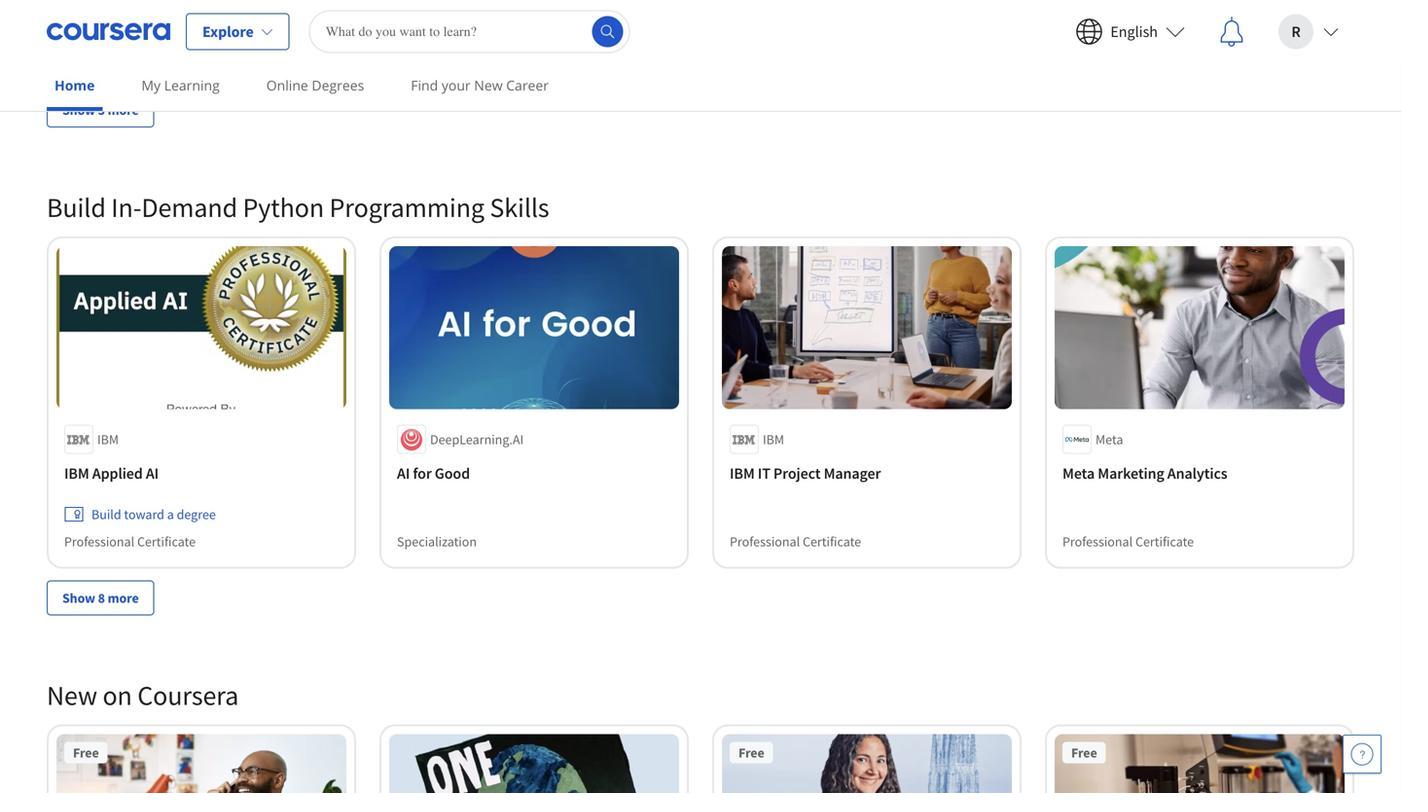 Task type: vqa. For each thing, say whether or not it's contained in the screenshot.
Build toward a degree
yes



Task type: locate. For each thing, give the bounding box(es) containing it.
1 horizontal spatial meta
[[1096, 431, 1124, 448]]

more
[[108, 101, 139, 119], [108, 589, 139, 607]]

your
[[442, 76, 471, 94]]

1 vertical spatial meta
[[1063, 464, 1095, 483]]

1 horizontal spatial ai
[[397, 464, 410, 483]]

ai right applied
[[146, 464, 159, 483]]

certificate down manager
[[803, 533, 861, 550]]

professional
[[64, 45, 134, 62], [1063, 45, 1133, 62], [64, 533, 134, 550], [730, 533, 800, 550], [1063, 533, 1133, 550]]

3 free from the left
[[1072, 744, 1097, 762]]

1 horizontal spatial new
[[474, 76, 503, 94]]

0 vertical spatial meta
[[1096, 431, 1124, 448]]

2 more from the top
[[108, 589, 139, 607]]

online
[[266, 76, 308, 94]]

degree
[[177, 17, 216, 35], [1175, 17, 1215, 35], [177, 506, 216, 523]]

meta for meta marketing analytics
[[1063, 464, 1095, 483]]

find your new career
[[411, 76, 549, 94]]

more inside button
[[108, 589, 139, 607]]

2 free from the left
[[739, 744, 765, 762]]

0 horizontal spatial meta
[[1063, 464, 1095, 483]]

help center image
[[1351, 743, 1374, 766]]

show 3 more button
[[47, 92, 154, 127]]

in-
[[111, 190, 141, 224]]

a
[[167, 17, 174, 35], [1166, 17, 1173, 35], [167, 506, 174, 523]]

1 horizontal spatial free
[[739, 744, 765, 762]]

explore button
[[186, 13, 290, 50]]

show inside button
[[62, 589, 95, 607]]

0 horizontal spatial free
[[73, 744, 99, 762]]

find
[[411, 76, 438, 94]]

None search field
[[309, 10, 630, 53]]

home link
[[47, 63, 103, 111]]

show for show 8 more
[[62, 589, 95, 607]]

1 show from the top
[[62, 101, 95, 119]]

a left explore
[[167, 17, 174, 35]]

meta marketing analytics
[[1063, 464, 1228, 483]]

1 vertical spatial more
[[108, 589, 139, 607]]

new left on
[[47, 678, 97, 712]]

1 ai from the left
[[146, 464, 159, 483]]

ai
[[146, 464, 159, 483], [397, 464, 410, 483]]

2 horizontal spatial free
[[1072, 744, 1097, 762]]

english
[[1111, 22, 1158, 41]]

professional certificate
[[64, 45, 196, 62], [1063, 45, 1194, 62], [64, 533, 196, 550], [730, 533, 861, 550], [1063, 533, 1194, 550]]

ai left for
[[397, 464, 410, 483]]

build in-demand python programming skills
[[47, 190, 549, 224]]

certificate down english
[[1136, 45, 1194, 62]]

2 show from the top
[[62, 589, 95, 607]]

more right "8"
[[108, 589, 139, 607]]

coursera
[[137, 678, 239, 712]]

for
[[413, 464, 432, 483]]

show left "8"
[[62, 589, 95, 607]]

degree down ibm applied ai link
[[177, 506, 216, 523]]

0 horizontal spatial new
[[47, 678, 97, 712]]

my learning
[[142, 76, 220, 94]]

ibm it project manager
[[730, 464, 881, 483]]

certificate
[[137, 45, 196, 62], [1136, 45, 1194, 62], [137, 533, 196, 550], [803, 533, 861, 550], [1136, 533, 1194, 550]]

1 vertical spatial show
[[62, 589, 95, 607]]

more inside "button"
[[108, 101, 139, 119]]

meta marketing analytics link
[[1063, 462, 1337, 485]]

a right english
[[1166, 17, 1173, 35]]

english button
[[1060, 0, 1201, 63]]

degrees
[[312, 76, 364, 94]]

professional up show 8 more button
[[64, 533, 134, 550]]

0 vertical spatial more
[[108, 101, 139, 119]]

analytics
[[1168, 464, 1228, 483]]

ibm applied ai link
[[64, 462, 339, 485]]

coursera image
[[47, 16, 170, 47]]

certificate down ibm applied ai link
[[137, 533, 196, 550]]

python
[[243, 190, 324, 224]]

What do you want to learn? text field
[[309, 10, 630, 53]]

ibm left it at the bottom
[[730, 464, 755, 483]]

meta
[[1096, 431, 1124, 448], [1063, 464, 1095, 483]]

manager
[[824, 464, 881, 483]]

8
[[98, 589, 105, 607]]

ibm it project manager link
[[730, 462, 1004, 485]]

1 more from the top
[[108, 101, 139, 119]]

ibm up ibm applied ai
[[97, 431, 119, 448]]

show
[[62, 101, 95, 119], [62, 589, 95, 607]]

build toward a degree inside the build in-demand python programming skills collection element
[[91, 506, 216, 523]]

new right your
[[474, 76, 503, 94]]

professional certificate down english
[[1063, 45, 1194, 62]]

home
[[55, 76, 95, 94]]

ibm
[[97, 431, 119, 448], [763, 431, 785, 448], [64, 464, 89, 483], [730, 464, 755, 483]]

certificate up the my learning link
[[137, 45, 196, 62]]

toward inside the build in-demand python programming skills collection element
[[124, 506, 164, 523]]

more for show 3 more
[[108, 101, 139, 119]]

it
[[758, 464, 771, 483]]

build toward a degree
[[91, 17, 216, 35], [1090, 17, 1215, 35], [91, 506, 216, 523]]

0 vertical spatial new
[[474, 76, 503, 94]]

professional certificate up "8"
[[64, 533, 196, 550]]

0 vertical spatial show
[[62, 101, 95, 119]]

ibm left applied
[[64, 464, 89, 483]]

show inside "button"
[[62, 101, 95, 119]]

professional certificate down project at right
[[730, 533, 861, 550]]

new
[[474, 76, 503, 94], [47, 678, 97, 712]]

meta up marketing
[[1096, 431, 1124, 448]]

free
[[73, 744, 99, 762], [739, 744, 765, 762], [1072, 744, 1097, 762]]

professional up home at the top left of page
[[64, 45, 134, 62]]

1 vertical spatial new
[[47, 678, 97, 712]]

0 horizontal spatial ai
[[146, 464, 159, 483]]

more right the 3
[[108, 101, 139, 119]]

ibm up it at the bottom
[[763, 431, 785, 448]]

project
[[774, 464, 821, 483]]

show left the 3
[[62, 101, 95, 119]]

build
[[91, 17, 121, 35], [1090, 17, 1120, 35], [47, 190, 106, 224], [91, 506, 121, 523]]

meta left marketing
[[1063, 464, 1095, 483]]

toward
[[124, 17, 164, 35], [1123, 17, 1163, 35], [124, 506, 164, 523]]

meta for meta
[[1096, 431, 1124, 448]]



Task type: describe. For each thing, give the bounding box(es) containing it.
degree up learning
[[177, 17, 216, 35]]

ai for good
[[397, 464, 470, 483]]

find your new career link
[[403, 63, 557, 107]]

ibm applied ai
[[64, 464, 159, 483]]

professional down it at the bottom
[[730, 533, 800, 550]]

good
[[435, 464, 470, 483]]

professional certificate down marketing
[[1063, 533, 1194, 550]]

on
[[103, 678, 132, 712]]

show 8 more
[[62, 589, 139, 607]]

ai for good link
[[397, 462, 672, 485]]

demand
[[141, 190, 238, 224]]

degree inside the build in-demand python programming skills collection element
[[177, 506, 216, 523]]

a down ibm applied ai link
[[167, 506, 174, 523]]

recently viewed courses and specializations collection element
[[35, 0, 1367, 159]]

professional down english
[[1063, 45, 1133, 62]]

show 8 more button
[[47, 581, 154, 616]]

3
[[98, 101, 105, 119]]

2 ai from the left
[[397, 464, 410, 483]]

specialization
[[397, 533, 477, 550]]

skills
[[490, 190, 549, 224]]

career
[[506, 76, 549, 94]]

r
[[1292, 22, 1301, 41]]

programming
[[330, 190, 485, 224]]

my
[[142, 76, 161, 94]]

marketing
[[1098, 464, 1165, 483]]

r button
[[1263, 0, 1355, 63]]

online degrees link
[[259, 63, 372, 107]]

degree right english
[[1175, 17, 1215, 35]]

applied
[[92, 464, 143, 483]]

certificate down "meta marketing analytics"
[[1136, 533, 1194, 550]]

show for show 3 more
[[62, 101, 95, 119]]

my learning link
[[134, 63, 228, 107]]

online degrees
[[266, 76, 364, 94]]

course
[[397, 45, 437, 62]]

show 3 more
[[62, 101, 139, 119]]

learning
[[164, 76, 220, 94]]

more for show 8 more
[[108, 589, 139, 607]]

new on coursera collection element
[[35, 647, 1367, 793]]

build in-demand python programming skills collection element
[[35, 159, 1367, 647]]

new on coursera
[[47, 678, 239, 712]]

professional certificate up 'my' on the top of page
[[64, 45, 196, 62]]

professional down marketing
[[1063, 533, 1133, 550]]

explore
[[202, 22, 254, 41]]

1 free from the left
[[73, 744, 99, 762]]

deeplearning.ai
[[430, 431, 524, 448]]



